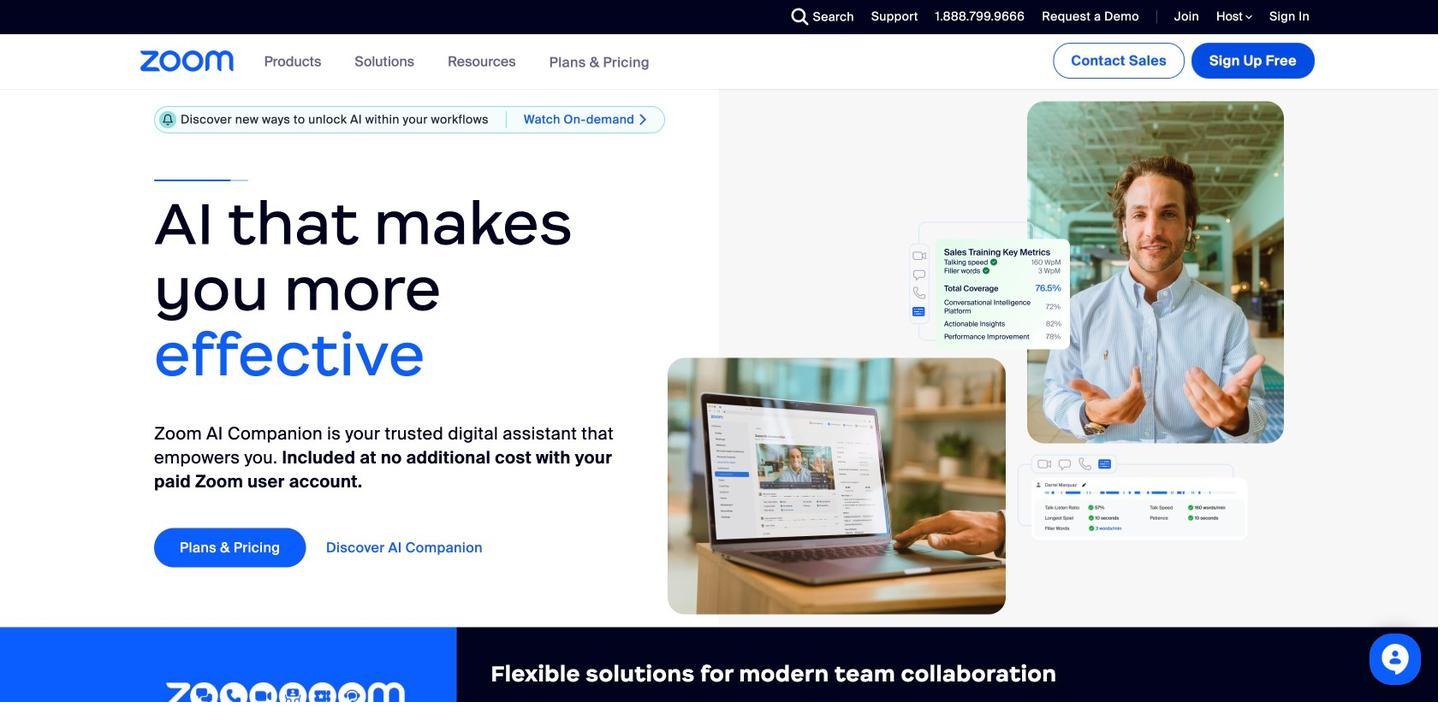 Task type: locate. For each thing, give the bounding box(es) containing it.
meetings navigation
[[1050, 34, 1319, 82]]

banner
[[120, 34, 1319, 90]]

main content
[[0, 34, 1438, 703]]

product information navigation
[[251, 34, 663, 90]]

zoom interface icon image
[[732, 222, 1070, 350], [1018, 455, 1248, 541]]



Task type: describe. For each thing, give the bounding box(es) containing it.
zoom logo image
[[140, 51, 234, 72]]

0 vertical spatial zoom interface icon image
[[732, 222, 1070, 350]]

right image
[[635, 113, 652, 127]]

1 vertical spatial zoom interface icon image
[[1018, 455, 1248, 541]]

zoom unified communication platform image
[[166, 683, 405, 703]]



Task type: vqa. For each thing, say whether or not it's contained in the screenshot.
Zoom Interface Icon to the bottom
yes



